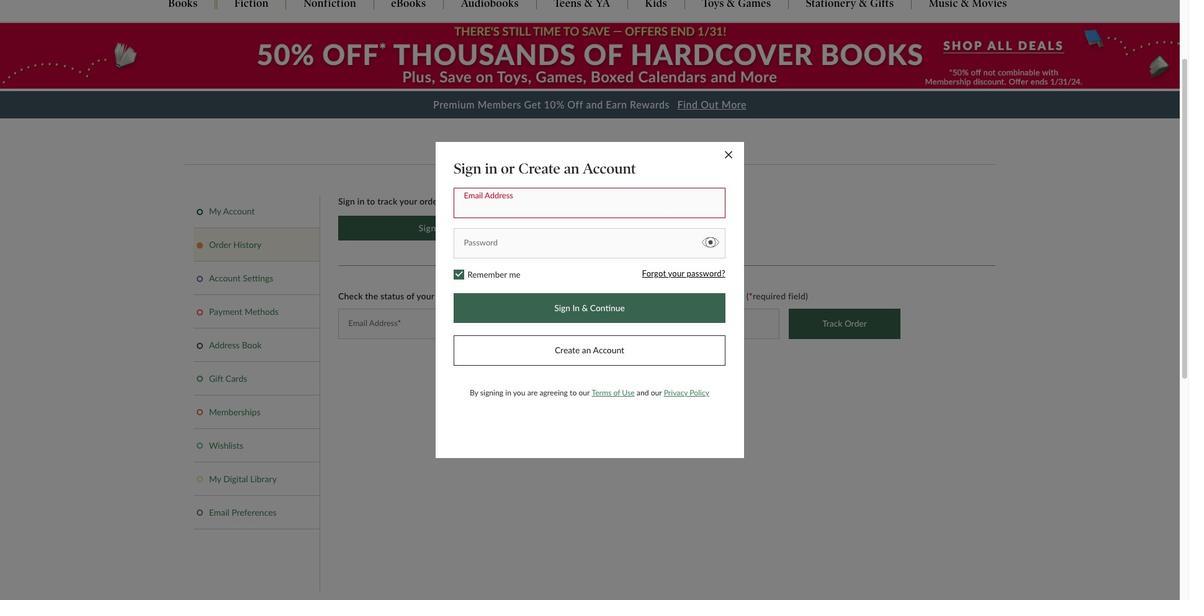 Task type: locate. For each thing, give the bounding box(es) containing it.
1 the from the left
[[365, 291, 378, 302]]

your
[[400, 196, 417, 206], [484, 196, 502, 206], [417, 291, 434, 302], [520, 291, 538, 302]]

my for my digital library
[[209, 474, 221, 485]]

orders
[[420, 196, 445, 206]]

off
[[568, 99, 583, 111]]

3 circle image from the top
[[197, 376, 203, 383]]

1 vertical spatial order
[[209, 240, 231, 250]]

0 horizontal spatial order history
[[209, 240, 262, 250]]

circle image for my digital library
[[197, 477, 203, 483]]

2 horizontal spatial order
[[540, 291, 561, 302]]

0 vertical spatial sign
[[338, 196, 355, 206]]

field)
[[788, 291, 808, 302]]

sign
[[338, 196, 355, 206], [419, 223, 436, 233]]

circle image left account settings
[[197, 276, 203, 282]]

1 vertical spatial to
[[672, 291, 681, 302]]

order
[[529, 150, 581, 174], [209, 240, 231, 250]]

my for my account
[[209, 206, 221, 217]]

order.
[[721, 291, 744, 302]]

1 vertical spatial sign
[[419, 223, 436, 233]]

1 horizontal spatial order
[[529, 150, 581, 174]]

cards
[[226, 374, 247, 384]]

order history down my account
[[209, 240, 262, 250]]

to
[[367, 196, 375, 206], [672, 291, 681, 302]]

circle image
[[197, 242, 203, 249], [197, 309, 203, 316], [197, 343, 203, 349], [197, 444, 203, 450]]

circle image for order
[[197, 242, 203, 249]]

order for entering
[[540, 291, 561, 302]]

1 vertical spatial my
[[209, 474, 221, 485]]

order up history.
[[529, 150, 581, 174]]

email
[[209, 508, 229, 518]]

2 my from the top
[[209, 474, 221, 485]]

*
[[749, 291, 753, 302], [398, 319, 401, 329], [625, 319, 629, 329]]

and
[[586, 99, 603, 111], [447, 196, 462, 206], [596, 291, 611, 302]]

0 horizontal spatial to
[[367, 196, 375, 206]]

your right of
[[417, 291, 434, 302]]

circle image for gift cards
[[197, 376, 203, 383]]

None submit
[[789, 309, 901, 339]]

5 circle image from the top
[[197, 477, 203, 483]]

6 circle image from the top
[[197, 511, 203, 517]]

address book
[[209, 340, 262, 351]]

methods
[[245, 307, 279, 317]]

circle image inside address book link
[[197, 343, 203, 349]]

sign left in
[[419, 223, 436, 233]]

1 my from the top
[[209, 206, 221, 217]]

to right used
[[672, 291, 681, 302]]

view
[[464, 196, 482, 206]]

number
[[564, 291, 594, 302]]

circle image inside the payment methods link
[[197, 309, 203, 316]]

circle image for payment
[[197, 309, 203, 316]]

history up account settings
[[233, 240, 262, 250]]

my up order history link
[[209, 206, 221, 217]]

1 horizontal spatial history
[[586, 150, 651, 174]]

digital
[[223, 474, 248, 485]]

circle image left digital
[[197, 477, 203, 483]]

order history
[[529, 150, 651, 174], [209, 240, 262, 250]]

to right in at left
[[367, 196, 375, 206]]

4 circle image from the top
[[197, 444, 203, 450]]

1 circle image from the top
[[197, 209, 203, 215]]

sign inside button
[[419, 223, 436, 233]]

circle image for my account
[[197, 209, 203, 215]]

single
[[437, 291, 460, 302]]

sign left in at left
[[338, 196, 355, 206]]

1 horizontal spatial *
[[625, 319, 629, 329]]

circle image left my account
[[197, 209, 203, 215]]

circle image
[[197, 209, 203, 215], [197, 276, 203, 282], [197, 376, 203, 383], [197, 410, 203, 416], [197, 477, 203, 483], [197, 511, 203, 517]]

and right number at the left
[[596, 291, 611, 302]]

0 vertical spatial account
[[223, 206, 255, 217]]

and right "off"
[[586, 99, 603, 111]]

* right order. on the right of page
[[749, 291, 753, 302]]

* down the status at left
[[398, 319, 401, 329]]

email
[[628, 291, 649, 302]]

3 the from the left
[[706, 291, 719, 302]]

premium
[[433, 99, 475, 111]]

3 circle image from the top
[[197, 343, 203, 349]]

2 horizontal spatial the
[[706, 291, 719, 302]]

0 horizontal spatial sign
[[338, 196, 355, 206]]

sign in button
[[338, 216, 527, 241]]

circle image inside my digital library link
[[197, 477, 203, 483]]

the left email
[[613, 291, 626, 302]]

the right place
[[706, 291, 719, 302]]

circle image inside memberships 'link'
[[197, 410, 203, 416]]

0 horizontal spatial the
[[365, 291, 378, 302]]

1 horizontal spatial sign
[[419, 223, 436, 233]]

order left number at the left
[[540, 291, 561, 302]]

your right view
[[484, 196, 502, 206]]

1 horizontal spatial order
[[504, 196, 525, 206]]

your right entering
[[520, 291, 538, 302]]

circle image left email
[[197, 511, 203, 517]]

place
[[683, 291, 704, 302]]

payment
[[209, 307, 242, 317]]

order left history.
[[504, 196, 525, 206]]

premium members get 10% off and earn rewards find out more
[[433, 99, 747, 111]]

order
[[504, 196, 525, 206], [462, 291, 483, 302], [540, 291, 561, 302]]

circle image inside gift cards 'link'
[[197, 376, 203, 383]]

history
[[586, 150, 651, 174], [233, 240, 262, 250]]

members
[[478, 99, 522, 111]]

my account link
[[197, 206, 316, 217]]

order down my account
[[209, 240, 231, 250]]

settings
[[243, 273, 273, 284]]

my
[[209, 206, 221, 217], [209, 474, 221, 485]]

gift cards link
[[197, 374, 316, 384]]

circle image left the memberships
[[197, 410, 203, 416]]

track
[[378, 196, 398, 206]]

circle image inside email preferences link
[[197, 511, 203, 517]]

check
[[338, 291, 363, 302]]

account
[[223, 206, 255, 217], [209, 273, 241, 284]]

the
[[365, 291, 378, 302], [613, 291, 626, 302], [706, 291, 719, 302]]

1 vertical spatial account
[[209, 273, 241, 284]]

0 vertical spatial my
[[209, 206, 221, 217]]

in
[[439, 223, 447, 233]]

* down email
[[625, 319, 629, 329]]

wishlists link
[[197, 441, 316, 451]]

1 horizontal spatial the
[[613, 291, 626, 302]]

history down earn on the top of page
[[586, 150, 651, 174]]

circle image inside order history link
[[197, 242, 203, 249]]

circle image inside my account link
[[197, 209, 203, 215]]

circle image inside account settings link
[[197, 276, 203, 282]]

2 circle image from the top
[[197, 309, 203, 316]]

circle image for account settings
[[197, 276, 203, 282]]

0 vertical spatial order
[[529, 150, 581, 174]]

(
[[747, 291, 749, 302]]

and left view
[[447, 196, 462, 206]]

address
[[209, 340, 240, 351]]

account left settings
[[209, 273, 241, 284]]

circle image left gift
[[197, 376, 203, 383]]

order history down premium members get 10% off and earn rewards find out more
[[529, 150, 651, 174]]

4 circle image from the top
[[197, 410, 203, 416]]

entering
[[485, 291, 518, 302]]

order right single
[[462, 291, 483, 302]]

1 horizontal spatial order history
[[529, 150, 651, 174]]

email preferences
[[209, 508, 277, 518]]

my left digital
[[209, 474, 221, 485]]

address book link
[[197, 340, 316, 351]]

1 circle image from the top
[[197, 242, 203, 249]]

0 vertical spatial order history
[[529, 150, 651, 174]]

2 horizontal spatial *
[[749, 291, 753, 302]]

1 vertical spatial history
[[233, 240, 262, 250]]

the left the status at left
[[365, 291, 378, 302]]

circle image for address
[[197, 343, 203, 349]]

account up order history link
[[223, 206, 255, 217]]

0 horizontal spatial *
[[398, 319, 401, 329]]

2 circle image from the top
[[197, 276, 203, 282]]

2 vertical spatial and
[[596, 291, 611, 302]]

none submit inside order history main content
[[789, 309, 901, 339]]

0 horizontal spatial order
[[209, 240, 231, 250]]



Task type: vqa. For each thing, say whether or not it's contained in the screenshot.
day in the Nothing says Valentine's Day like an adorable flying pig. With rhyming verses and lively art, this is equal parts charming and hilarious. Get a copy of
no



Task type: describe. For each thing, give the bounding box(es) containing it.
order history main content
[[0, 23, 1180, 601]]

check the status of your single order entering your order number and the email used to place the order. ( * required field)
[[338, 291, 808, 302]]

0 horizontal spatial history
[[233, 240, 262, 250]]

my digital library
[[209, 474, 277, 485]]

10%
[[544, 99, 565, 111]]

your right track
[[400, 196, 417, 206]]

1 vertical spatial order history
[[209, 240, 262, 250]]

gift
[[209, 374, 223, 384]]

2 the from the left
[[613, 291, 626, 302]]

of
[[407, 291, 415, 302]]

gift cards
[[209, 374, 247, 384]]

circle image for memberships
[[197, 410, 203, 416]]

circle image inside wishlists link
[[197, 444, 203, 450]]

get
[[524, 99, 541, 111]]

circle image for email preferences
[[197, 511, 203, 517]]

status
[[380, 291, 404, 302]]

more
[[722, 99, 747, 111]]

or
[[661, 259, 673, 271]]

0 vertical spatial to
[[367, 196, 375, 206]]

memberships
[[209, 407, 261, 418]]

earn
[[606, 99, 627, 111]]

used
[[651, 291, 670, 302]]

sign for sign in to track your orders and view your order history.
[[338, 196, 355, 206]]

find
[[678, 99, 698, 111]]

0 vertical spatial and
[[586, 99, 603, 111]]

0 vertical spatial history
[[586, 150, 651, 174]]

account settings
[[209, 273, 273, 284]]

payment methods
[[209, 307, 279, 317]]

wishlists
[[209, 441, 243, 451]]

in
[[357, 196, 365, 206]]

1 horizontal spatial to
[[672, 291, 681, 302]]

account settings link
[[197, 273, 316, 284]]

50% off thousans of hardcover books, plus, save on toys, games, boxed calendars and more image
[[0, 23, 1180, 89]]

sign in
[[419, 223, 447, 233]]

book
[[242, 340, 262, 351]]

required
[[753, 291, 786, 302]]

email preferences link
[[197, 508, 316, 518]]

order history link
[[197, 240, 316, 250]]

sign in to track your orders and view your order history.
[[338, 196, 557, 206]]

0 horizontal spatial order
[[462, 291, 483, 302]]

out
[[701, 99, 719, 111]]

1 vertical spatial and
[[447, 196, 462, 206]]

order for view
[[504, 196, 525, 206]]

preferences
[[232, 508, 277, 518]]

my account
[[209, 206, 255, 217]]

rewards
[[630, 99, 670, 111]]

library
[[250, 474, 277, 485]]

payment methods link
[[197, 307, 316, 317]]

history.
[[528, 196, 557, 206]]

sign for sign in
[[419, 223, 436, 233]]

memberships link
[[197, 407, 316, 418]]

my digital library link
[[197, 474, 316, 485]]



